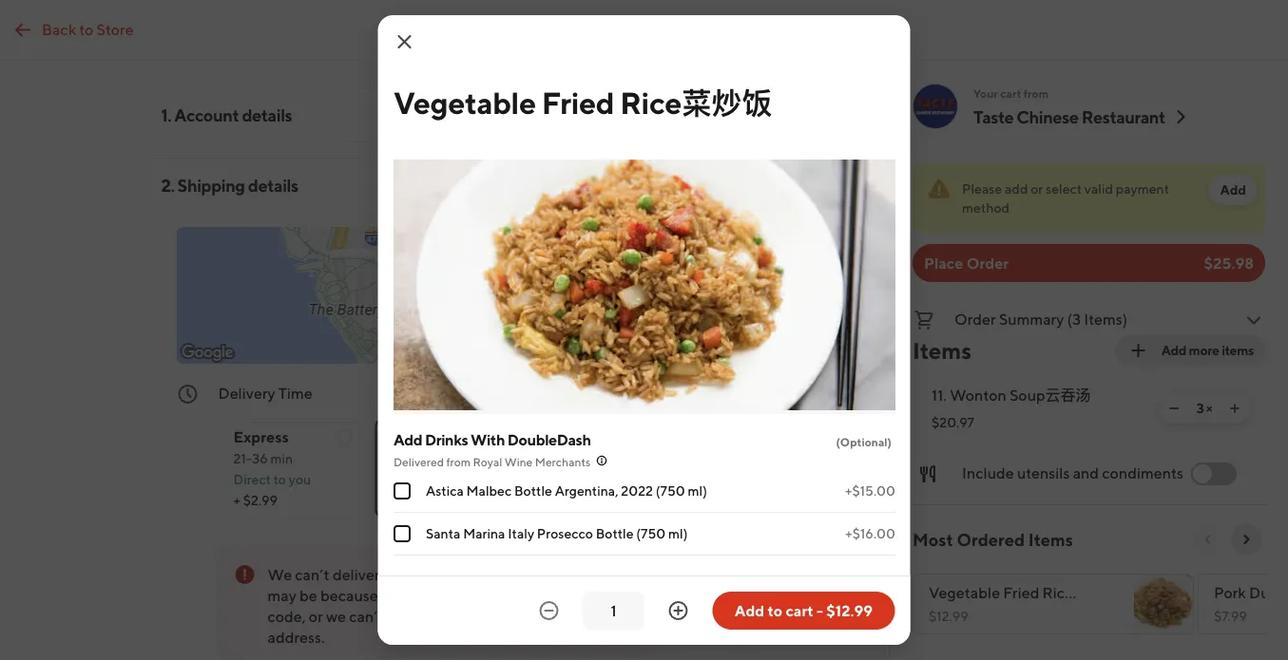 Task type: locate. For each thing, give the bounding box(es) containing it.
ml) right 2022
[[687, 484, 707, 499]]

1 vertical spatial cart
[[786, 602, 814, 620]]

bottle
[[514, 484, 552, 499], [595, 526, 633, 542]]

1 horizontal spatial vegetable
[[929, 584, 1000, 602]]

1 horizontal spatial $12.99
[[929, 609, 969, 625]]

1 vertical spatial a
[[467, 587, 475, 605]]

1 vertical spatial bottle
[[595, 526, 633, 542]]

from
[[1024, 87, 1049, 100], [446, 455, 470, 469]]

None radio
[[218, 419, 360, 518]]

1 vertical spatial 26–41 min
[[390, 451, 451, 467]]

$12.99 right -
[[827, 602, 873, 620]]

0 vertical spatial a
[[597, 451, 604, 467]]

drinks
[[425, 431, 468, 449]]

you right direct
[[289, 472, 311, 488]]

payment
[[1116, 181, 1170, 197]]

time
[[606, 451, 634, 467]]

your
[[974, 87, 998, 100]]

2 horizontal spatial min
[[687, 385, 713, 403]]

soup云吞汤
[[1010, 387, 1091, 405]]

3
[[1197, 401, 1204, 416]]

santa marina italy prosecco bottle (750 ml)
[[426, 526, 687, 542]]

this
[[400, 566, 425, 584]]

delivered
[[393, 455, 444, 469]]

add up $25.98
[[1220, 182, 1247, 198]]

pork
[[1214, 584, 1246, 602]]

1 horizontal spatial address.
[[428, 566, 486, 584]]

add up delivered
[[393, 431, 422, 449]]

for
[[617, 428, 637, 446], [475, 608, 494, 626]]

0 vertical spatial can't
[[295, 566, 330, 584]]

vegetable down ordered
[[929, 584, 1000, 602]]

1 vertical spatial order
[[955, 310, 996, 329]]

26–41 min up later
[[644, 385, 713, 403]]

0 vertical spatial from
[[1024, 87, 1049, 100]]

fried
[[541, 85, 614, 120], [1003, 584, 1040, 602]]

a
[[597, 451, 604, 467], [467, 587, 475, 605], [417, 608, 425, 626]]

delivered from royal wine merchants image
[[594, 454, 609, 469]]

0 vertical spatial fried
[[541, 85, 614, 120]]

for inside schedule for later choose a time
[[617, 428, 637, 446]]

0 horizontal spatial $12.99
[[827, 602, 873, 620]]

none radio containing express
[[218, 419, 360, 518]]

previous button of carousel image
[[1201, 532, 1216, 548]]

order inside button
[[955, 310, 996, 329]]

0 vertical spatial 26–41
[[644, 385, 684, 403]]

cart
[[1001, 87, 1022, 100], [786, 602, 814, 620]]

or
[[1031, 181, 1043, 197], [309, 608, 323, 626]]

order left summary
[[955, 310, 996, 329]]

a inside schedule for later choose a time
[[597, 451, 604, 467]]

1 vertical spatial items
[[1029, 530, 1073, 550]]

address.
[[428, 566, 486, 584], [268, 629, 325, 647]]

can't up be
[[295, 566, 330, 584]]

for inside we can't deliver to this address. this may be because you entered a city, zip code, or we can't find a match for the address.
[[475, 608, 494, 626]]

Include utensils and condiments checkbox
[[1191, 463, 1237, 486]]

merchants
[[535, 455, 590, 469]]

0 horizontal spatial rice菜炒饭
[[620, 85, 771, 120]]

include utensils and condiments
[[962, 465, 1184, 483]]

match
[[428, 608, 471, 626]]

0 horizontal spatial cart
[[786, 602, 814, 620]]

restaurant
[[1082, 106, 1166, 127]]

(3
[[1067, 310, 1081, 329]]

please add or select valid payment method
[[962, 181, 1170, 216]]

utensils
[[1017, 465, 1070, 483]]

0 vertical spatial address.
[[428, 566, 486, 584]]

rice菜炒饭 inside vegetable fried rice菜炒饭 dialog
[[620, 85, 771, 120]]

order right place
[[967, 254, 1009, 272]]

ben.nelson1980@gmail.com
[[532, 106, 728, 124]]

0 vertical spatial (750
[[655, 484, 685, 499]]

vegetable fried rice菜炒饭
[[393, 85, 771, 120]]

0 vertical spatial cart
[[1001, 87, 1022, 100]]

and
[[1073, 465, 1099, 483]]

0 horizontal spatial for
[[475, 608, 494, 626]]

can't down because
[[349, 608, 384, 626]]

1 vertical spatial ml)
[[668, 526, 687, 542]]

0 horizontal spatial vegetable
[[393, 85, 536, 120]]

1 vertical spatial details
[[248, 175, 298, 195]]

for down city,
[[475, 608, 494, 626]]

1 horizontal spatial rice菜炒饭
[[1043, 584, 1119, 602]]

1 vertical spatial can't
[[349, 608, 384, 626]]

3 ×
[[1197, 401, 1213, 416]]

most
[[913, 530, 954, 550]]

2 horizontal spatial a
[[597, 451, 604, 467]]

status
[[913, 164, 1266, 233]]

a left city,
[[467, 587, 475, 605]]

option group
[[218, 404, 713, 518]]

or right add at top right
[[1031, 181, 1043, 197]]

add inside group
[[393, 431, 422, 449]]

1 horizontal spatial for
[[617, 428, 637, 446]]

$2.99
[[243, 493, 278, 509]]

schedule for later choose a time
[[547, 428, 672, 467]]

rice菜炒饭 inside vegetable fried rice菜炒饭 $12.99
[[1043, 584, 1119, 602]]

0 vertical spatial for
[[617, 428, 637, 446]]

details for 2. shipping details
[[248, 175, 298, 195]]

1 horizontal spatial 26–41 min
[[644, 385, 713, 403]]

-
[[817, 602, 823, 620]]

to right back
[[79, 20, 94, 38]]

details
[[242, 105, 292, 125], [248, 175, 298, 195]]

from up the chinese
[[1024, 87, 1049, 100]]

rice菜炒饭
[[620, 85, 771, 120], [1043, 584, 1119, 602]]

code,
[[268, 608, 306, 626]]

min inside the 21–36 min direct to you + $2.99
[[271, 451, 293, 467]]

to right direct
[[274, 472, 286, 488]]

from inside add drinks with doubledash group
[[446, 455, 470, 469]]

0 vertical spatial order
[[967, 254, 1009, 272]]

for up time
[[617, 428, 637, 446]]

min
[[687, 385, 713, 403], [271, 451, 293, 467], [428, 451, 451, 467]]

0 vertical spatial 26–41 min
[[644, 385, 713, 403]]

ml) up increase quantity by 1 image
[[668, 526, 687, 542]]

26–41 up later
[[644, 385, 684, 403]]

add one to cart image
[[1228, 401, 1243, 416]]

0 vertical spatial details
[[242, 105, 292, 125]]

vegetable fried rice菜炒饭 dialog
[[378, 15, 910, 661]]

0 vertical spatial you
[[289, 472, 311, 488]]

add for add drinks with doubledash
[[393, 431, 422, 449]]

or left we
[[309, 608, 323, 626]]

2. shipping
[[161, 175, 245, 195]]

None checkbox
[[393, 483, 410, 500], [393, 526, 410, 543], [393, 483, 410, 500], [393, 526, 410, 543]]

0 horizontal spatial min
[[271, 451, 293, 467]]

ml) for astica malbec bottle argentina, 2022 (750 ml)
[[687, 484, 707, 499]]

1 vertical spatial rice菜炒饭
[[1043, 584, 1119, 602]]

$12.99
[[827, 602, 873, 620], [929, 609, 969, 625]]

1 vertical spatial vegetable
[[929, 584, 1000, 602]]

remove one from cart image
[[1167, 401, 1182, 416]]

a left time
[[597, 451, 604, 467]]

you up find
[[381, 587, 407, 605]]

1 horizontal spatial or
[[1031, 181, 1043, 197]]

fried inside vegetable fried rice菜炒饭 dialog
[[541, 85, 614, 120]]

1 vertical spatial you
[[381, 587, 407, 605]]

with
[[470, 431, 504, 449]]

from down drinks
[[446, 455, 470, 469]]

wonton
[[950, 387, 1007, 405]]

astica malbec bottle argentina, 2022 (750 ml)
[[426, 484, 707, 499]]

26–41 min down standard
[[390, 451, 451, 467]]

add more items link
[[1116, 336, 1266, 366]]

+$16.00
[[845, 526, 895, 542]]

items up 11. at the bottom right of page
[[913, 337, 972, 364]]

1 vertical spatial (750
[[636, 526, 665, 542]]

add for add to cart - $12.99
[[735, 602, 765, 620]]

delivery
[[218, 385, 275, 403]]

schedule
[[547, 428, 614, 446]]

cart inside button
[[786, 602, 814, 620]]

26–41 min
[[644, 385, 713, 403], [390, 451, 451, 467]]

details for 1. account details
[[242, 105, 292, 125]]

add more items
[[1162, 343, 1254, 358]]

condiments
[[1102, 465, 1184, 483]]

1 horizontal spatial bottle
[[595, 526, 633, 542]]

0 horizontal spatial or
[[309, 608, 323, 626]]

you inside we can't deliver to this address. this may be because you entered a city, zip code, or we can't find a match for the address.
[[381, 587, 407, 605]]

can't
[[295, 566, 330, 584], [349, 608, 384, 626]]

summary
[[999, 310, 1064, 329]]

items right ordered
[[1029, 530, 1073, 550]]

None radio
[[375, 419, 517, 518], [532, 419, 710, 518], [375, 419, 517, 518], [532, 419, 710, 518]]

1 horizontal spatial you
[[381, 587, 407, 605]]

to inside we can't deliver to this address. this may be because you entered a city, zip code, or we can't find a match for the address.
[[383, 566, 397, 584]]

address. up entered
[[428, 566, 486, 584]]

0 horizontal spatial 26–41
[[390, 451, 426, 467]]

rice菜炒饭 for vegetable fried rice菜炒饭
[[620, 85, 771, 120]]

1 vertical spatial 26–41
[[390, 451, 426, 467]]

add to cart - $12.99
[[735, 602, 873, 620]]

to
[[79, 20, 94, 38], [274, 472, 286, 488], [383, 566, 397, 584], [768, 602, 783, 620]]

bottle up address
[[595, 526, 633, 542]]

1 vertical spatial from
[[446, 455, 470, 469]]

(750 right 2022
[[655, 484, 685, 499]]

edit address button
[[548, 560, 648, 590]]

0 horizontal spatial fried
[[541, 85, 614, 120]]

0 vertical spatial items
[[913, 337, 972, 364]]

vegetable inside dialog
[[393, 85, 536, 120]]

express
[[233, 428, 289, 446]]

0 vertical spatial rice菜炒饭
[[620, 85, 771, 120]]

add inside status
[[1220, 182, 1247, 198]]

(750 down 2022
[[636, 526, 665, 542]]

fried inside vegetable fried rice菜炒饭 $12.99
[[1003, 584, 1040, 602]]

0 horizontal spatial you
[[289, 472, 311, 488]]

1 horizontal spatial items
[[1029, 530, 1073, 550]]

0 horizontal spatial from
[[446, 455, 470, 469]]

order summary (3 items)
[[955, 310, 1128, 329]]

×
[[1206, 401, 1213, 416]]

1 vertical spatial for
[[475, 608, 494, 626]]

method
[[962, 200, 1010, 216]]

26–41 down standard
[[390, 451, 426, 467]]

cart right your
[[1001, 87, 1022, 100]]

be
[[300, 587, 317, 605]]

choose
[[547, 451, 594, 467]]

details right 1. account
[[242, 105, 292, 125]]

most ordered items
[[913, 530, 1073, 550]]

close vegetable fried rice菜炒饭 image
[[393, 30, 416, 53]]

ordered
[[957, 530, 1025, 550]]

to left -
[[768, 602, 783, 620]]

find
[[387, 608, 414, 626]]

1 horizontal spatial from
[[1024, 87, 1049, 100]]

0 horizontal spatial bottle
[[514, 484, 552, 499]]

0 vertical spatial ml)
[[687, 484, 707, 499]]

option group containing express
[[218, 404, 713, 518]]

1 vertical spatial address.
[[268, 629, 325, 647]]

you inside the 21–36 min direct to you + $2.99
[[289, 472, 311, 488]]

address. down code,
[[268, 629, 325, 647]]

0 vertical spatial vegetable
[[393, 85, 536, 120]]

1 vertical spatial or
[[309, 608, 323, 626]]

add left -
[[735, 602, 765, 620]]

vegetable down close vegetable fried rice菜炒饭 icon
[[393, 85, 536, 120]]

details right "2. shipping"
[[248, 175, 298, 195]]

1 vertical spatial fried
[[1003, 584, 1040, 602]]

$12.99 down "most"
[[929, 609, 969, 625]]

1. account
[[161, 105, 239, 125]]

bottle down wine
[[514, 484, 552, 499]]

0 vertical spatial or
[[1031, 181, 1043, 197]]

add
[[1005, 181, 1028, 197]]

order
[[967, 254, 1009, 272], [955, 310, 996, 329]]

ml)
[[687, 484, 707, 499], [668, 526, 687, 542]]

vegetable inside vegetable fried rice菜炒饭 $12.99
[[929, 584, 1000, 602]]

1 horizontal spatial fried
[[1003, 584, 1040, 602]]

cart left -
[[786, 602, 814, 620]]

city,
[[478, 587, 506, 605]]

0 horizontal spatial a
[[417, 608, 425, 626]]

to left this on the bottom left of page
[[383, 566, 397, 584]]

add left more
[[1162, 343, 1187, 358]]

26–41
[[644, 385, 684, 403], [390, 451, 426, 467]]

a right find
[[417, 608, 425, 626]]



Task type: vqa. For each thing, say whether or not it's contained in the screenshot.
THE S
no



Task type: describe. For each thing, give the bounding box(es) containing it.
+$15.00
[[845, 484, 895, 499]]

rice菜炒饭 for vegetable fried rice菜炒饭 $12.99
[[1043, 584, 1119, 602]]

standard
[[390, 428, 455, 446]]

1 horizontal spatial min
[[428, 451, 451, 467]]

place order
[[924, 254, 1009, 272]]

may
[[268, 587, 297, 605]]

1 horizontal spatial 26–41
[[644, 385, 684, 403]]

back to store
[[42, 20, 134, 38]]

doubledash
[[507, 431, 591, 449]]

back to store link
[[0, 11, 145, 49]]

delivered from royal wine merchants
[[393, 455, 590, 469]]

vegetable for vegetable fried rice菜炒饭 $12.99
[[929, 584, 1000, 602]]

italy
[[508, 526, 534, 542]]

add drinks with doubledash
[[393, 431, 591, 449]]

1 horizontal spatial cart
[[1001, 87, 1022, 100]]

next button of carousel image
[[1239, 532, 1254, 548]]

0 horizontal spatial can't
[[295, 566, 330, 584]]

$25.98
[[1204, 254, 1254, 272]]

11. wonton soup云吞汤
[[932, 387, 1091, 405]]

0 horizontal spatial items
[[913, 337, 972, 364]]

(optional)
[[836, 436, 891, 449]]

pork dump $7.99
[[1214, 584, 1288, 625]]

1 horizontal spatial can't
[[349, 608, 384, 626]]

fried for vegetable fried rice菜炒饭
[[541, 85, 614, 120]]

none radio inside option group
[[218, 419, 360, 518]]

chinese
[[1017, 106, 1079, 127]]

taste chinese restaurant
[[974, 106, 1166, 127]]

ml) for santa marina italy prosecco bottle (750 ml)
[[668, 526, 687, 542]]

wine
[[504, 455, 532, 469]]

order summary (3 items) button
[[913, 305, 1266, 336]]

to inside back to store link
[[79, 20, 94, 38]]

items)
[[1084, 310, 1128, 329]]

2. shipping details
[[161, 175, 298, 195]]

fried for vegetable fried rice菜炒饭 $12.99
[[1003, 584, 1040, 602]]

we can't deliver to this address. this may be because you entered a city, zip code, or we can't find a match for the address. status
[[218, 549, 656, 661]]

time
[[278, 385, 313, 403]]

malbec
[[466, 484, 511, 499]]

this
[[489, 566, 517, 584]]

we
[[268, 566, 292, 584]]

(750 for 2022
[[655, 484, 685, 499]]

2022
[[621, 484, 653, 499]]

to inside the 21–36 min direct to you + $2.99
[[274, 472, 286, 488]]

0 horizontal spatial address.
[[268, 629, 325, 647]]

increase quantity by 1 image
[[667, 600, 690, 623]]

1. account details
[[161, 105, 292, 125]]

edit
[[559, 567, 586, 583]]

$12.99 inside vegetable fried rice菜炒饭 $12.99
[[929, 609, 969, 625]]

address
[[588, 567, 637, 583]]

2 vertical spatial a
[[417, 608, 425, 626]]

your cart from
[[974, 87, 1049, 100]]

astica
[[426, 484, 463, 499]]

direct
[[233, 472, 271, 488]]

place
[[924, 254, 964, 272]]

later
[[640, 428, 672, 446]]

1 horizontal spatial a
[[467, 587, 475, 605]]

add for add
[[1220, 182, 1247, 198]]

royal
[[472, 455, 502, 469]]

+
[[233, 493, 240, 509]]

$7.99
[[1214, 609, 1247, 625]]

marina
[[463, 526, 505, 542]]

more
[[1189, 343, 1220, 358]]

because
[[320, 587, 378, 605]]

we
[[326, 608, 346, 626]]

11.
[[932, 387, 947, 405]]

vegetable fried rice菜炒饭 $12.99
[[929, 584, 1119, 625]]

21–36 min direct to you + $2.99
[[233, 451, 311, 509]]

to inside add to cart - $12.99 button
[[768, 602, 783, 620]]

back
[[42, 20, 76, 38]]

0 horizontal spatial 26–41 min
[[390, 451, 451, 467]]

(750 for bottle
[[636, 526, 665, 542]]

items
[[1222, 343, 1254, 358]]

add for add more items
[[1162, 343, 1187, 358]]

21–36
[[233, 451, 268, 467]]

add drinks with doubledash group
[[393, 430, 895, 556]]

the
[[497, 608, 520, 626]]

Current quantity is 1 number field
[[595, 601, 633, 622]]

$20.97
[[932, 415, 975, 431]]

add button
[[1209, 175, 1258, 205]]

delivery time
[[218, 385, 313, 403]]

please
[[962, 181, 1002, 197]]

vegetable for vegetable fried rice菜炒饭
[[393, 85, 536, 120]]

santa
[[426, 526, 460, 542]]

26–41 inside option group
[[390, 451, 426, 467]]

$12.99 inside button
[[827, 602, 873, 620]]

or inside please add or select valid payment method
[[1031, 181, 1043, 197]]

decrease quantity by 1 image
[[538, 600, 561, 623]]

zip
[[509, 587, 530, 605]]

vegetable fried rice菜炒饭 image
[[393, 160, 895, 411]]

argentina,
[[555, 484, 618, 499]]

entered
[[410, 587, 464, 605]]

0 vertical spatial bottle
[[514, 484, 552, 499]]

status containing please add or select valid payment method
[[913, 164, 1266, 233]]

we can't deliver to this address. this may be because you entered a city, zip code, or we can't find a match for the address.
[[268, 566, 530, 647]]

edit address
[[559, 567, 637, 583]]

store
[[97, 20, 134, 38]]

prosecco
[[537, 526, 593, 542]]

deliver
[[333, 566, 380, 584]]

select
[[1046, 181, 1082, 197]]

taste
[[974, 106, 1014, 127]]

or inside we can't deliver to this address. this may be because you entered a city, zip code, or we can't find a match for the address.
[[309, 608, 323, 626]]



